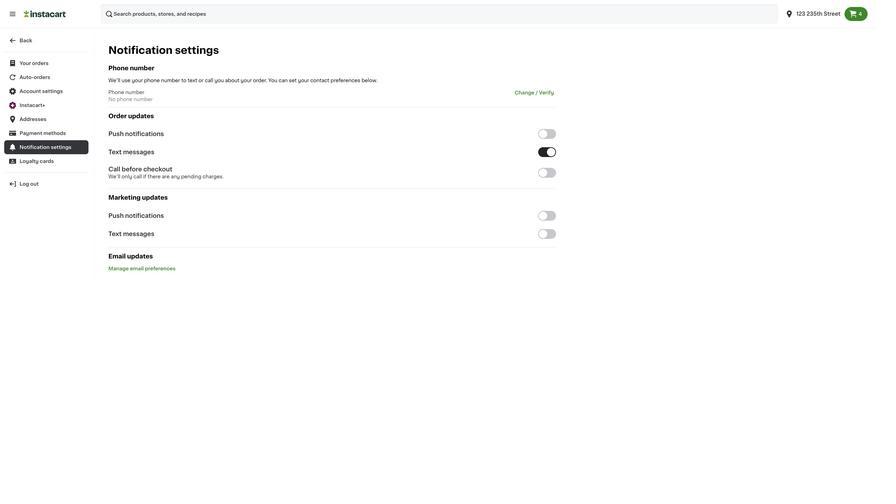 Task type: locate. For each thing, give the bounding box(es) containing it.
addresses link
[[4, 112, 89, 126]]

updates down there
[[142, 195, 168, 201]]

messages for marketing
[[123, 231, 154, 237]]

about
[[225, 78, 240, 83]]

call left if
[[134, 174, 142, 179]]

0 horizontal spatial notification settings
[[20, 145, 72, 150]]

text up email
[[109, 231, 122, 237]]

1 vertical spatial messages
[[123, 231, 154, 237]]

push notifications down order updates
[[109, 131, 164, 137]]

only
[[122, 174, 132, 179]]

1 vertical spatial updates
[[142, 195, 168, 201]]

0 vertical spatial updates
[[128, 113, 154, 119]]

cards
[[40, 159, 54, 164]]

0 vertical spatial text
[[109, 150, 122, 155]]

number
[[130, 65, 154, 71], [161, 78, 180, 83], [125, 90, 145, 95], [134, 97, 153, 102]]

settings up instacart+ 'link'
[[42, 89, 63, 94]]

2 push notifications from the top
[[109, 213, 164, 219]]

2 vertical spatial settings
[[51, 145, 72, 150]]

0 vertical spatial push notifications
[[109, 131, 164, 137]]

123 235th street
[[797, 11, 841, 16]]

1 vertical spatial text messages
[[109, 231, 154, 237]]

updates down phone number no phone number
[[128, 113, 154, 119]]

messages up email updates on the left of the page
[[123, 231, 154, 237]]

notification
[[109, 45, 173, 55], [20, 145, 50, 150]]

updates
[[128, 113, 154, 119], [142, 195, 168, 201], [127, 254, 153, 259]]

updates up manage email preferences link
[[127, 254, 153, 259]]

notification settings
[[109, 45, 219, 55], [20, 145, 72, 150]]

1 vertical spatial settings
[[42, 89, 63, 94]]

your right use
[[132, 78, 143, 83]]

notification up phone number
[[109, 45, 173, 55]]

1 notifications from the top
[[125, 131, 164, 137]]

0 vertical spatial phone
[[144, 78, 160, 83]]

order.
[[253, 78, 267, 83]]

text for order updates
[[109, 150, 122, 155]]

phone right 'no' at the top of the page
[[117, 97, 133, 102]]

call before checkout we'll only call if there are any pending charges.
[[109, 167, 224, 179]]

marketing
[[109, 195, 141, 201]]

phone up 'no' at the top of the page
[[109, 90, 124, 95]]

phone for phone number
[[109, 65, 129, 71]]

3 your from the left
[[298, 78, 309, 83]]

we'll down call
[[109, 174, 120, 179]]

1 vertical spatial push
[[109, 213, 124, 219]]

push down marketing
[[109, 213, 124, 219]]

email updates
[[109, 254, 153, 259]]

orders
[[32, 61, 49, 66], [34, 75, 50, 80]]

4 button
[[845, 7, 868, 21]]

text messages up before
[[109, 150, 154, 155]]

out
[[30, 182, 39, 187]]

1 text from the top
[[109, 150, 122, 155]]

/
[[536, 90, 538, 95]]

0 vertical spatial settings
[[175, 45, 219, 55]]

235th
[[807, 11, 823, 16]]

manage email preferences
[[109, 266, 176, 271]]

0 vertical spatial push
[[109, 131, 124, 137]]

2 we'll from the top
[[109, 174, 120, 179]]

2 notifications from the top
[[125, 213, 164, 219]]

verify
[[539, 90, 554, 95]]

orders up 'account settings'
[[34, 75, 50, 80]]

phone inside phone number no phone number
[[109, 90, 124, 95]]

notification up loyalty cards
[[20, 145, 50, 150]]

messages
[[123, 150, 154, 155], [123, 231, 154, 237]]

push down order
[[109, 131, 124, 137]]

phone inside phone number no phone number
[[117, 97, 133, 102]]

1 push notifications from the top
[[109, 131, 164, 137]]

phone for your
[[144, 78, 160, 83]]

manage email preferences link
[[109, 266, 176, 271]]

payment
[[20, 131, 42, 136]]

1 vertical spatial preferences
[[145, 266, 176, 271]]

0 vertical spatial preferences
[[331, 78, 361, 83]]

methods
[[43, 131, 66, 136]]

1 vertical spatial orders
[[34, 75, 50, 80]]

call right the "or"
[[205, 78, 213, 83]]

phone
[[109, 65, 129, 71], [109, 90, 124, 95]]

auto-
[[20, 75, 34, 80]]

text
[[109, 150, 122, 155], [109, 231, 122, 237]]

text messages
[[109, 150, 154, 155], [109, 231, 154, 237]]

settings down methods
[[51, 145, 72, 150]]

orders for auto-orders
[[34, 75, 50, 80]]

there
[[148, 174, 161, 179]]

phone up use
[[109, 65, 129, 71]]

0 horizontal spatial notification
[[20, 145, 50, 150]]

marketing updates
[[109, 195, 168, 201]]

0 vertical spatial messages
[[123, 150, 154, 155]]

0 horizontal spatial call
[[134, 174, 142, 179]]

0 vertical spatial notifications
[[125, 131, 164, 137]]

any
[[171, 174, 180, 179]]

0 vertical spatial notification
[[109, 45, 173, 55]]

1 vertical spatial call
[[134, 174, 142, 179]]

updates for email updates
[[127, 254, 153, 259]]

your left order.
[[241, 78, 252, 83]]

settings up the "or"
[[175, 45, 219, 55]]

0 vertical spatial orders
[[32, 61, 49, 66]]

checkout
[[143, 167, 172, 172]]

1 phone from the top
[[109, 65, 129, 71]]

0 vertical spatial call
[[205, 78, 213, 83]]

your orders link
[[4, 56, 89, 70]]

notifications down "marketing updates"
[[125, 213, 164, 219]]

1 vertical spatial notifications
[[125, 213, 164, 219]]

1 horizontal spatial notification settings
[[109, 45, 219, 55]]

settings
[[175, 45, 219, 55], [42, 89, 63, 94], [51, 145, 72, 150]]

0 vertical spatial text messages
[[109, 150, 154, 155]]

notifications down order updates
[[125, 131, 164, 137]]

your right set
[[298, 78, 309, 83]]

1 messages from the top
[[123, 150, 154, 155]]

order
[[109, 113, 127, 119]]

phone down phone number
[[144, 78, 160, 83]]

text
[[188, 78, 197, 83]]

1 horizontal spatial phone
[[144, 78, 160, 83]]

phone for phone number no phone number
[[109, 90, 124, 95]]

we'll left use
[[109, 78, 120, 83]]

0 horizontal spatial phone
[[117, 97, 133, 102]]

account
[[20, 89, 41, 94]]

messages up before
[[123, 150, 154, 155]]

we'll
[[109, 78, 120, 83], [109, 174, 120, 179]]

2 push from the top
[[109, 213, 124, 219]]

0 vertical spatial phone
[[109, 65, 129, 71]]

preferences
[[331, 78, 361, 83], [145, 266, 176, 271]]

2 text messages from the top
[[109, 231, 154, 237]]

use
[[122, 78, 131, 83]]

123 235th street button
[[782, 4, 845, 24], [786, 4, 841, 24]]

manage
[[109, 266, 129, 271]]

0 vertical spatial notification settings
[[109, 45, 219, 55]]

1 text messages from the top
[[109, 150, 154, 155]]

orders up auto-orders
[[32, 61, 49, 66]]

2 text from the top
[[109, 231, 122, 237]]

1 vertical spatial phone
[[117, 97, 133, 102]]

1 vertical spatial text
[[109, 231, 122, 237]]

preferences left the below.
[[331, 78, 361, 83]]

notifications
[[125, 131, 164, 137], [125, 213, 164, 219]]

2 messages from the top
[[123, 231, 154, 237]]

loyalty cards
[[20, 159, 54, 164]]

phone
[[144, 78, 160, 83], [117, 97, 133, 102]]

push notifications
[[109, 131, 164, 137], [109, 213, 164, 219]]

1 horizontal spatial your
[[241, 78, 252, 83]]

loyalty
[[20, 159, 39, 164]]

push notifications for marketing
[[109, 213, 164, 219]]

addresses
[[20, 117, 46, 122]]

text messages up email updates on the left of the page
[[109, 231, 154, 237]]

None search field
[[101, 4, 779, 24]]

account settings link
[[4, 84, 89, 98]]

1 vertical spatial we'll
[[109, 174, 120, 179]]

push notifications down "marketing updates"
[[109, 213, 164, 219]]

2 your from the left
[[241, 78, 252, 83]]

number up use
[[130, 65, 154, 71]]

preferences right email
[[145, 266, 176, 271]]

call
[[109, 167, 120, 172]]

2 phone from the top
[[109, 90, 124, 95]]

you
[[269, 78, 278, 83]]

instacart logo image
[[24, 10, 66, 18]]

1 push from the top
[[109, 131, 124, 137]]

1 vertical spatial phone
[[109, 90, 124, 95]]

0 horizontal spatial your
[[132, 78, 143, 83]]

2 horizontal spatial your
[[298, 78, 309, 83]]

your
[[132, 78, 143, 83], [241, 78, 252, 83], [298, 78, 309, 83]]

1 vertical spatial push notifications
[[109, 213, 164, 219]]

before
[[122, 167, 142, 172]]

call
[[205, 78, 213, 83], [134, 174, 142, 179]]

push notifications for order
[[109, 131, 164, 137]]

2 vertical spatial updates
[[127, 254, 153, 259]]

your
[[20, 61, 31, 66]]

charges.
[[203, 174, 224, 179]]

updates for order updates
[[128, 113, 154, 119]]

1 we'll from the top
[[109, 78, 120, 83]]

below.
[[362, 78, 378, 83]]

push
[[109, 131, 124, 137], [109, 213, 124, 219]]

phone for no
[[117, 97, 133, 102]]

0 vertical spatial we'll
[[109, 78, 120, 83]]

text up call
[[109, 150, 122, 155]]



Task type: vqa. For each thing, say whether or not it's contained in the screenshot.
Less to the left
no



Task type: describe. For each thing, give the bounding box(es) containing it.
back link
[[4, 34, 89, 48]]

notifications for order
[[125, 131, 164, 137]]

if
[[143, 174, 146, 179]]

text for marketing updates
[[109, 231, 122, 237]]

call inside call before checkout we'll only call if there are any pending charges.
[[134, 174, 142, 179]]

settings for 'account settings' link
[[42, 89, 63, 94]]

4
[[859, 12, 863, 16]]

contact
[[311, 78, 330, 83]]

orders for your orders
[[32, 61, 49, 66]]

no
[[109, 97, 116, 102]]

123
[[797, 11, 806, 16]]

notification settings link
[[4, 140, 89, 154]]

number left to
[[161, 78, 180, 83]]

change / verify
[[515, 90, 554, 95]]

log
[[20, 182, 29, 187]]

email
[[109, 254, 126, 259]]

you
[[215, 78, 224, 83]]

1 vertical spatial notification
[[20, 145, 50, 150]]

number down use
[[125, 90, 145, 95]]

order updates
[[109, 113, 154, 119]]

1 vertical spatial notification settings
[[20, 145, 72, 150]]

back
[[20, 38, 32, 43]]

instacart+
[[20, 103, 45, 108]]

push for marketing updates
[[109, 213, 124, 219]]

set
[[289, 78, 297, 83]]

log out link
[[4, 177, 89, 191]]

auto-orders
[[20, 75, 50, 80]]

payment methods link
[[4, 126, 89, 140]]

account settings
[[20, 89, 63, 94]]

log out
[[20, 182, 39, 187]]

or
[[199, 78, 204, 83]]

Search field
[[101, 4, 779, 24]]

push for order updates
[[109, 131, 124, 137]]

instacart+ link
[[4, 98, 89, 112]]

1 horizontal spatial notification
[[109, 45, 173, 55]]

1 horizontal spatial call
[[205, 78, 213, 83]]

payment methods
[[20, 131, 66, 136]]

settings for notification settings link
[[51, 145, 72, 150]]

2 123 235th street button from the left
[[786, 4, 841, 24]]

1 horizontal spatial preferences
[[331, 78, 361, 83]]

change
[[515, 90, 535, 95]]

text messages for marketing
[[109, 231, 154, 237]]

can
[[279, 78, 288, 83]]

email
[[130, 266, 144, 271]]

we'll use your phone number to text or call you about your order. you can set your contact preferences below.
[[109, 78, 378, 83]]

auto-orders link
[[4, 70, 89, 84]]

number up order updates
[[134, 97, 153, 102]]

are
[[162, 174, 170, 179]]

to
[[181, 78, 187, 83]]

your orders
[[20, 61, 49, 66]]

0 horizontal spatial preferences
[[145, 266, 176, 271]]

street
[[824, 11, 841, 16]]

notifications for marketing
[[125, 213, 164, 219]]

1 your from the left
[[132, 78, 143, 83]]

change / verify button
[[513, 89, 557, 97]]

updates for marketing updates
[[142, 195, 168, 201]]

phone number no phone number
[[109, 90, 153, 102]]

1 123 235th street button from the left
[[782, 4, 845, 24]]

pending
[[181, 174, 202, 179]]

phone number
[[109, 65, 154, 71]]

loyalty cards link
[[4, 154, 89, 168]]

text messages for order
[[109, 150, 154, 155]]

messages for order
[[123, 150, 154, 155]]

we'll inside call before checkout we'll only call if there are any pending charges.
[[109, 174, 120, 179]]



